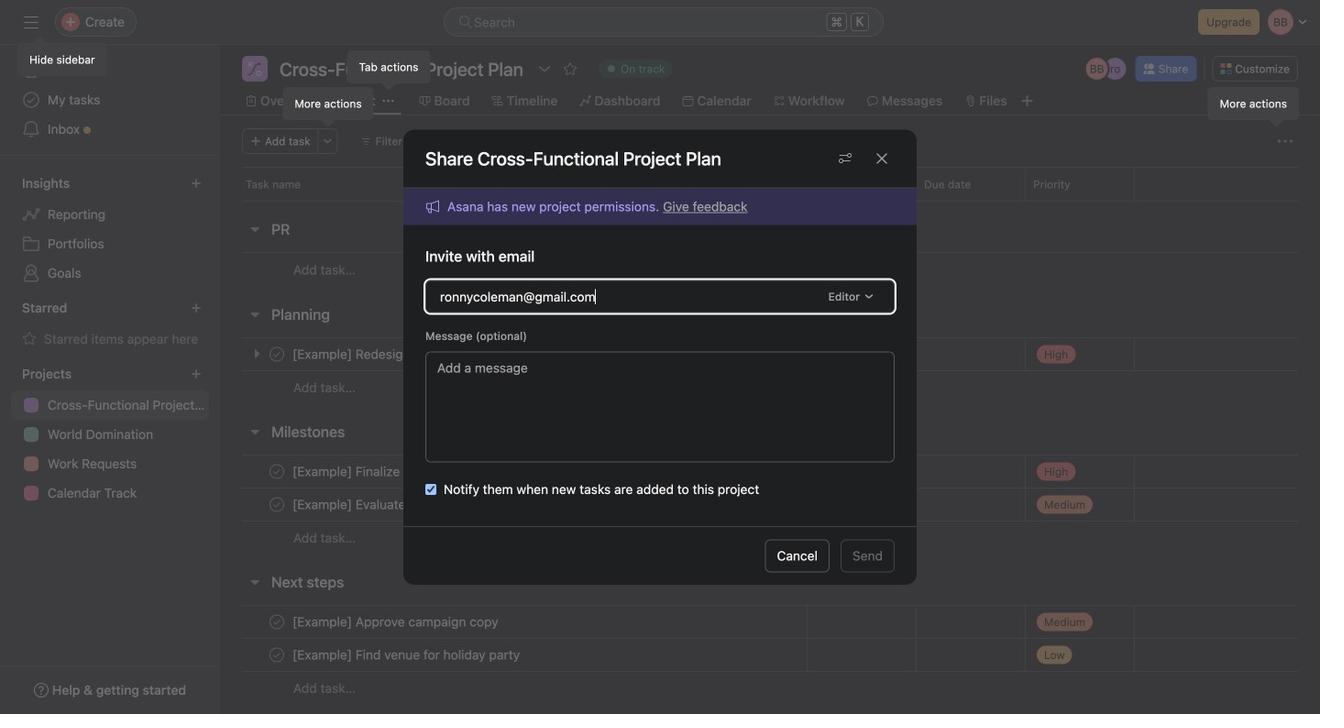 Task type: locate. For each thing, give the bounding box(es) containing it.
2 vertical spatial mark complete image
[[266, 644, 288, 666]]

3 task name text field from the top
[[289, 613, 504, 631]]

1 mark complete checkbox from the top
[[266, 461, 288, 483]]

task name text field inside [example] find venue for holiday party cell
[[289, 646, 525, 664]]

task name text field inside '[example] finalize budget' cell
[[289, 462, 451, 481]]

task name text field for [example] find venue for holiday party cell
[[289, 646, 525, 664]]

mark complete checkbox inside '[example] finalize budget' cell
[[266, 461, 288, 483]]

collapse task list for this group image
[[248, 222, 262, 237], [248, 307, 262, 322], [248, 424, 262, 439]]

hide sidebar image
[[24, 15, 39, 29]]

Mark complete checkbox
[[266, 461, 288, 483], [266, 494, 288, 516], [266, 611, 288, 633], [266, 644, 288, 666]]

mark complete image inside [example] approve campaign copy cell
[[266, 611, 288, 633]]

task name text field inside '[example] evaluate new email marketing platform' cell
[[289, 495, 589, 514]]

0 vertical spatial collapse task list for this group image
[[248, 222, 262, 237]]

2 collapse task list for this group image from the top
[[248, 307, 262, 322]]

4 task name text field from the top
[[289, 646, 525, 664]]

mark complete checkbox for task name text field inside '[example] evaluate new email marketing platform' cell
[[266, 494, 288, 516]]

dialog
[[403, 129, 917, 585]]

collapse task list for this group image for header planning tree grid
[[248, 307, 262, 322]]

mark complete checkbox inside [example] find venue for holiday party cell
[[266, 644, 288, 666]]

3 mark complete image from the top
[[266, 644, 288, 666]]

mark complete checkbox inside [example] approve campaign copy cell
[[266, 611, 288, 633]]

1 mark complete image from the top
[[266, 494, 288, 516]]

mark complete image
[[266, 494, 288, 516], [266, 611, 288, 633], [266, 644, 288, 666]]

2 vertical spatial collapse task list for this group image
[[248, 424, 262, 439]]

[example] finalize budget cell
[[220, 455, 807, 489]]

header next steps tree grid
[[220, 605, 1320, 705]]

1 vertical spatial collapse task list for this group image
[[248, 307, 262, 322]]

mark complete checkbox for task name text field in the '[example] finalize budget' cell
[[266, 461, 288, 483]]

4 mark complete checkbox from the top
[[266, 644, 288, 666]]

3 collapse task list for this group image from the top
[[248, 424, 262, 439]]

row
[[220, 167, 1320, 201], [242, 200, 1298, 202], [220, 252, 1320, 287], [220, 370, 1320, 404], [220, 455, 1320, 489], [220, 488, 1320, 522], [220, 521, 1320, 555], [220, 605, 1320, 639], [220, 638, 1320, 672], [220, 671, 1320, 705]]

1 task name text field from the top
[[289, 462, 451, 481]]

task name text field for '[example] evaluate new email marketing platform' cell
[[289, 495, 589, 514]]

2 task name text field from the top
[[289, 495, 589, 514]]

2 mark complete image from the top
[[266, 611, 288, 633]]

tooltip
[[18, 39, 106, 75], [348, 51, 429, 88], [284, 88, 373, 125], [1209, 88, 1298, 125]]

0 vertical spatial mark complete image
[[266, 494, 288, 516]]

mark complete image for task name text field within [example] approve campaign copy cell
[[266, 611, 288, 633]]

2 mark complete checkbox from the top
[[266, 494, 288, 516]]

insights element
[[0, 167, 220, 292]]

banner
[[425, 196, 748, 217]]

mark complete image inside [example] find venue for holiday party cell
[[266, 644, 288, 666]]

mark complete image
[[266, 461, 288, 483]]

[example] evaluate new email marketing platform cell
[[220, 488, 807, 522]]

3 mark complete checkbox from the top
[[266, 611, 288, 633]]

task name text field inside [example] approve campaign copy cell
[[289, 613, 504, 631]]

Add a message text field
[[425, 351, 895, 462]]

None text field
[[275, 56, 528, 82]]

mark complete checkbox inside '[example] evaluate new email marketing platform' cell
[[266, 494, 288, 516]]

global element
[[0, 45, 220, 155]]

close this dialog image
[[875, 151, 889, 166]]

1 vertical spatial mark complete image
[[266, 611, 288, 633]]

Add members by name or email… text field
[[440, 285, 815, 307]]

Task name text field
[[289, 462, 451, 481], [289, 495, 589, 514], [289, 613, 504, 631], [289, 646, 525, 664]]

None checkbox
[[425, 484, 436, 495]]

mark complete image inside '[example] evaluate new email marketing platform' cell
[[266, 494, 288, 516]]



Task type: describe. For each thing, give the bounding box(es) containing it.
mark complete image for task name text field within [example] find venue for holiday party cell
[[266, 644, 288, 666]]

starred element
[[0, 292, 220, 358]]

1 collapse task list for this group image from the top
[[248, 222, 262, 237]]

header milestones tree grid
[[220, 455, 1320, 555]]

collapse task list for this group image for header milestones tree grid
[[248, 424, 262, 439]]

task name text field for '[example] finalize budget' cell
[[289, 462, 451, 481]]

collapse task list for this group image
[[248, 575, 262, 589]]

mark complete checkbox for task name text field within [example] find venue for holiday party cell
[[266, 644, 288, 666]]

[example] approve campaign copy cell
[[220, 605, 807, 639]]

header planning tree grid
[[220, 337, 1320, 404]]

mark complete checkbox for task name text field within [example] approve campaign copy cell
[[266, 611, 288, 633]]

mark complete image for task name text field inside '[example] evaluate new email marketing platform' cell
[[266, 494, 288, 516]]

task name text field for [example] approve campaign copy cell
[[289, 613, 504, 631]]

project permissions image
[[838, 151, 853, 166]]

projects element
[[0, 358, 220, 512]]

add to starred image
[[563, 61, 578, 76]]

[example] find venue for holiday party cell
[[220, 638, 807, 672]]

line_and_symbols image
[[248, 61, 262, 76]]



Task type: vqa. For each thing, say whether or not it's contained in the screenshot.
add profile photo
no



